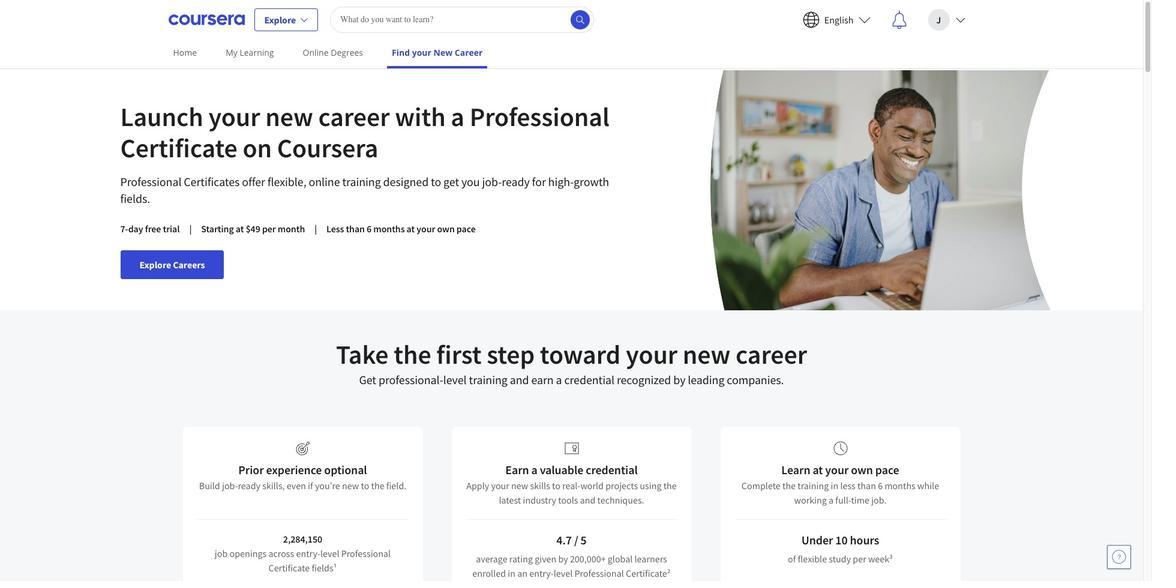 Task type: describe. For each thing, give the bounding box(es) containing it.
earn
[[532, 372, 554, 387]]

my learning
[[226, 47, 274, 58]]

degrees
[[331, 47, 363, 58]]

less
[[841, 480, 856, 492]]

free
[[145, 223, 161, 235]]

What do you want to learn? text field
[[330, 6, 594, 33]]

coursera image
[[168, 10, 245, 29]]

job- inside the prior experience optional build job-ready skills, even if you're new to the field.
[[222, 480, 238, 492]]

even
[[287, 480, 306, 492]]

under 10 hours of flexible study per week³
[[788, 532, 893, 565]]

designed
[[383, 174, 429, 189]]

explore button
[[254, 8, 318, 31]]

certificate for 2,284,150
[[269, 562, 310, 574]]

new
[[434, 47, 453, 58]]

career inside take the first step toward your new career get professional-level training and earn a credential recognized by leading companies.
[[736, 338, 807, 371]]

own inside learn at your own pace complete the training in less than 6 months while working a full-time job.
[[851, 462, 873, 477]]

apply
[[467, 480, 489, 492]]

the inside take the first step toward your new career get professional-level training and earn a credential recognized by leading companies.
[[394, 338, 431, 371]]

leading
[[688, 372, 725, 387]]

pace inside learn at your own pace complete the training in less than 6 months while working a full-time job.
[[876, 462, 900, 477]]

enrolled
[[473, 567, 506, 579]]

1 horizontal spatial at
[[407, 223, 415, 235]]

month | less
[[278, 223, 344, 235]]

across
[[269, 548, 294, 560]]

growth
[[574, 174, 609, 189]]

prior
[[239, 462, 264, 477]]

experience
[[266, 462, 322, 477]]

professional inside 4.7 / 5 average rating given by 200,000+ global learners enrolled in an entry-level professional certificate²
[[575, 567, 624, 579]]

explore for explore careers
[[140, 259, 171, 271]]

2,284,150
[[283, 533, 322, 545]]

certificate for launch
[[120, 131, 238, 164]]

training inside professional certificates offer flexible, online training designed to get you job-ready for high-growth fields.
[[342, 174, 381, 189]]

ready inside professional certificates offer flexible, online training designed to get you job-ready for high-growth fields.
[[502, 174, 530, 189]]

online degrees
[[303, 47, 363, 58]]

day
[[128, 223, 143, 235]]

a inside take the first step toward your new career get professional-level training and earn a credential recognized by leading companies.
[[556, 372, 562, 387]]

hours
[[850, 532, 880, 548]]

offer
[[242, 174, 265, 189]]

get
[[444, 174, 459, 189]]

certificate²
[[626, 567, 671, 579]]

projects
[[606, 480, 638, 492]]

step
[[487, 338, 535, 371]]

6 inside learn at your own pace complete the training in less than 6 months while working a full-time job.
[[878, 480, 883, 492]]

2,284,150 job openings across entry-level professional certificate fields¹
[[215, 533, 391, 574]]

j
[[937, 14, 942, 26]]

training inside take the first step toward your new career get professional-level training and earn a credential recognized by leading companies.
[[469, 372, 508, 387]]

toward
[[540, 338, 621, 371]]

valuable
[[540, 462, 584, 477]]

professional certificates offer flexible, online training designed to get you job-ready for high-growth fields.
[[120, 174, 609, 206]]

explore careers link
[[120, 250, 224, 279]]

0 vertical spatial own
[[437, 223, 455, 235]]

english
[[825, 14, 854, 26]]

certificates
[[184, 174, 240, 189]]

take the first step toward your new career get professional-level training and earn a credential recognized by leading companies.
[[336, 338, 807, 387]]

careers
[[173, 259, 205, 271]]

months inside learn at your own pace complete the training in less than 6 months while working a full-time job.
[[885, 480, 916, 492]]

explore for explore
[[264, 14, 296, 26]]

j button
[[919, 0, 975, 39]]

flexible,
[[268, 174, 306, 189]]

my learning link
[[221, 39, 279, 66]]

rating
[[510, 553, 533, 565]]

and inside 'earn a valuable credential apply your new skills to real-world projects using the latest industry tools and techniques.'
[[580, 494, 596, 506]]

if
[[308, 480, 313, 492]]

learn
[[782, 462, 811, 477]]

earn a valuable credential apply your new skills to real-world projects using the latest industry tools and techniques.
[[467, 462, 677, 506]]

under
[[802, 532, 834, 548]]

learn at your own pace complete the training in less than 6 months while working a full-time job.
[[742, 462, 940, 506]]

world
[[581, 480, 604, 492]]

skills
[[530, 480, 550, 492]]

career inside launch your new career with a professional certificate on coursera
[[318, 100, 390, 133]]

new inside 'earn a valuable credential apply your new skills to real-world projects using the latest industry tools and techniques.'
[[511, 480, 528, 492]]

on
[[243, 131, 272, 164]]

while
[[918, 480, 940, 492]]

recognized
[[617, 372, 671, 387]]

with
[[395, 100, 446, 133]]

to inside professional certificates offer flexible, online training designed to get you job-ready for high-growth fields.
[[431, 174, 441, 189]]

help center image
[[1112, 550, 1127, 564]]

find
[[392, 47, 410, 58]]

companies.
[[727, 372, 784, 387]]

your inside launch your new career with a professional certificate on coursera
[[209, 100, 260, 133]]

in inside learn at your own pace complete the training in less than 6 months while working a full-time job.
[[831, 480, 839, 492]]

flexible
[[798, 553, 827, 565]]

4.7 / 5 average rating given by 200,000+ global learners enrolled in an entry-level professional certificate²
[[473, 532, 671, 579]]

you
[[462, 174, 480, 189]]

for
[[532, 174, 546, 189]]

your inside 'earn a valuable credential apply your new skills to real-world projects using the latest industry tools and techniques.'
[[491, 480, 510, 492]]

get
[[359, 372, 376, 387]]

job- inside professional certificates offer flexible, online training designed to get you job-ready for high-growth fields.
[[482, 174, 502, 189]]

coursera
[[277, 131, 378, 164]]

field.
[[386, 480, 407, 492]]

$49
[[246, 223, 260, 235]]

skills,
[[262, 480, 285, 492]]

build
[[199, 480, 220, 492]]

my
[[226, 47, 238, 58]]

average
[[476, 553, 508, 565]]

online
[[309, 174, 340, 189]]

launch
[[120, 100, 203, 133]]

home link
[[168, 39, 202, 66]]

/
[[574, 532, 579, 548]]

at inside learn at your own pace complete the training in less than 6 months while working a full-time job.
[[813, 462, 823, 477]]

0 vertical spatial months
[[374, 223, 405, 235]]

0 vertical spatial 6
[[367, 223, 372, 235]]



Task type: locate. For each thing, give the bounding box(es) containing it.
credential up projects
[[586, 462, 638, 477]]

the left field.
[[371, 480, 385, 492]]

job
[[215, 548, 228, 560]]

1 vertical spatial certificate
[[269, 562, 310, 574]]

given
[[535, 553, 557, 565]]

prior experience optional build job-ready skills, even if you're new to the field.
[[199, 462, 407, 492]]

1 horizontal spatial level
[[443, 372, 467, 387]]

credential inside 'earn a valuable credential apply your new skills to real-world projects using the latest industry tools and techniques.'
[[586, 462, 638, 477]]

using
[[640, 480, 662, 492]]

level inside 2,284,150 job openings across entry-level professional certificate fields¹
[[321, 548, 339, 560]]

0 vertical spatial entry-
[[296, 548, 321, 560]]

level inside take the first step toward your new career get professional-level training and earn a credential recognized by leading companies.
[[443, 372, 467, 387]]

1 horizontal spatial months
[[885, 480, 916, 492]]

and
[[510, 372, 529, 387], [580, 494, 596, 506]]

entry- inside 4.7 / 5 average rating given by 200,000+ global learners enrolled in an entry-level professional certificate²
[[530, 567, 554, 579]]

explore inside popup button
[[264, 14, 296, 26]]

0 horizontal spatial entry-
[[296, 548, 321, 560]]

1 vertical spatial entry-
[[530, 567, 554, 579]]

of
[[788, 553, 796, 565]]

working
[[795, 494, 827, 506]]

0 vertical spatial training
[[342, 174, 381, 189]]

0 horizontal spatial pace
[[457, 223, 476, 235]]

0 horizontal spatial to
[[361, 480, 369, 492]]

0 vertical spatial per
[[262, 223, 276, 235]]

fields.
[[120, 191, 150, 206]]

months down professional certificates offer flexible, online training designed to get you job-ready for high-growth fields.
[[374, 223, 405, 235]]

a inside learn at your own pace complete the training in less than 6 months while working a full-time job.
[[829, 494, 834, 506]]

1 horizontal spatial and
[[580, 494, 596, 506]]

1 vertical spatial than
[[858, 480, 876, 492]]

certificate inside 2,284,150 job openings across entry-level professional certificate fields¹
[[269, 562, 310, 574]]

your inside take the first step toward your new career get professional-level training and earn a credential recognized by leading companies.
[[626, 338, 678, 371]]

week³
[[869, 553, 893, 565]]

0 vertical spatial job-
[[482, 174, 502, 189]]

than inside learn at your own pace complete the training in less than 6 months while working a full-time job.
[[858, 480, 876, 492]]

2 vertical spatial training
[[798, 480, 829, 492]]

professional-
[[379, 372, 443, 387]]

0 horizontal spatial job-
[[222, 480, 238, 492]]

1 horizontal spatial job-
[[482, 174, 502, 189]]

entry- down 2,284,150
[[296, 548, 321, 560]]

professional inside launch your new career with a professional certificate on coursera
[[470, 100, 610, 133]]

professional inside 2,284,150 job openings across entry-level professional certificate fields¹
[[341, 548, 391, 560]]

level down given
[[554, 567, 573, 579]]

online degrees link
[[298, 39, 368, 66]]

job- right build
[[222, 480, 238, 492]]

0 vertical spatial level
[[443, 372, 467, 387]]

a up skills
[[532, 462, 538, 477]]

certificate inside launch your new career with a professional certificate on coursera
[[120, 131, 238, 164]]

certificate down across
[[269, 562, 310, 574]]

industry
[[523, 494, 556, 506]]

at left $49
[[236, 223, 244, 235]]

0 vertical spatial pace
[[457, 223, 476, 235]]

at down designed
[[407, 223, 415, 235]]

by right given
[[559, 553, 568, 565]]

2 horizontal spatial training
[[798, 480, 829, 492]]

the
[[394, 338, 431, 371], [371, 480, 385, 492], [664, 480, 677, 492], [783, 480, 796, 492]]

months up job. on the bottom of the page
[[885, 480, 916, 492]]

entry- inside 2,284,150 job openings across entry-level professional certificate fields¹
[[296, 548, 321, 560]]

own
[[437, 223, 455, 235], [851, 462, 873, 477]]

credential inside take the first step toward your new career get professional-level training and earn a credential recognized by leading companies.
[[565, 372, 615, 387]]

an
[[518, 567, 528, 579]]

a inside 'earn a valuable credential apply your new skills to real-world projects using the latest industry tools and techniques.'
[[532, 462, 538, 477]]

than up time
[[858, 480, 876, 492]]

1 horizontal spatial explore
[[264, 14, 296, 26]]

training right online
[[342, 174, 381, 189]]

than
[[346, 223, 365, 235], [858, 480, 876, 492]]

new
[[265, 100, 313, 133], [683, 338, 731, 371], [342, 480, 359, 492], [511, 480, 528, 492]]

1 horizontal spatial certificate
[[269, 562, 310, 574]]

level
[[443, 372, 467, 387], [321, 548, 339, 560], [554, 567, 573, 579]]

1 vertical spatial level
[[321, 548, 339, 560]]

than down professional certificates offer flexible, online training designed to get you job-ready for high-growth fields.
[[346, 223, 365, 235]]

level down first at the bottom of the page
[[443, 372, 467, 387]]

your inside learn at your own pace complete the training in less than 6 months while working a full-time job.
[[826, 462, 849, 477]]

0 horizontal spatial level
[[321, 548, 339, 560]]

1 vertical spatial own
[[851, 462, 873, 477]]

1 horizontal spatial ready
[[502, 174, 530, 189]]

career
[[318, 100, 390, 133], [736, 338, 807, 371]]

0 horizontal spatial explore
[[140, 259, 171, 271]]

1 horizontal spatial entry-
[[530, 567, 554, 579]]

0 vertical spatial career
[[318, 100, 390, 133]]

training down step
[[469, 372, 508, 387]]

job.
[[872, 494, 887, 506]]

to inside the prior experience optional build job-ready skills, even if you're new to the field.
[[361, 480, 369, 492]]

0 horizontal spatial by
[[559, 553, 568, 565]]

0 horizontal spatial at
[[236, 223, 244, 235]]

0 horizontal spatial and
[[510, 372, 529, 387]]

0 horizontal spatial certificate
[[120, 131, 238, 164]]

the up professional-
[[394, 338, 431, 371]]

1 vertical spatial in
[[508, 567, 516, 579]]

the down learn
[[783, 480, 796, 492]]

0 horizontal spatial 6
[[367, 223, 372, 235]]

6 up job. on the bottom of the page
[[878, 480, 883, 492]]

in left an
[[508, 567, 516, 579]]

to inside 'earn a valuable credential apply your new skills to real-world projects using the latest industry tools and techniques.'
[[552, 480, 561, 492]]

10
[[836, 532, 848, 548]]

you're
[[315, 480, 340, 492]]

to
[[431, 174, 441, 189], [361, 480, 369, 492], [552, 480, 561, 492]]

in inside 4.7 / 5 average rating given by 200,000+ global learners enrolled in an entry-level professional certificate²
[[508, 567, 516, 579]]

1 vertical spatial ready
[[238, 480, 261, 492]]

1 vertical spatial career
[[736, 338, 807, 371]]

5
[[581, 532, 587, 548]]

tools
[[558, 494, 578, 506]]

and left earn
[[510, 372, 529, 387]]

per right $49
[[262, 223, 276, 235]]

1 vertical spatial credential
[[586, 462, 638, 477]]

1 horizontal spatial to
[[431, 174, 441, 189]]

per for free
[[262, 223, 276, 235]]

explore left careers
[[140, 259, 171, 271]]

study
[[829, 553, 851, 565]]

1 vertical spatial pace
[[876, 462, 900, 477]]

0 vertical spatial in
[[831, 480, 839, 492]]

optional
[[324, 462, 367, 477]]

complete
[[742, 480, 781, 492]]

per for hours
[[853, 553, 867, 565]]

1 vertical spatial job-
[[222, 480, 238, 492]]

0 vertical spatial explore
[[264, 14, 296, 26]]

training up the working
[[798, 480, 829, 492]]

pace up job. on the bottom of the page
[[876, 462, 900, 477]]

credential down toward
[[565, 372, 615, 387]]

ready left the for
[[502, 174, 530, 189]]

a inside launch your new career with a professional certificate on coursera
[[451, 100, 465, 133]]

high-
[[548, 174, 574, 189]]

a right with
[[451, 100, 465, 133]]

by inside take the first step toward your new career get professional-level training and earn a credential recognized by leading companies.
[[674, 372, 686, 387]]

a
[[451, 100, 465, 133], [556, 372, 562, 387], [532, 462, 538, 477], [829, 494, 834, 506]]

1 vertical spatial by
[[559, 553, 568, 565]]

1 horizontal spatial than
[[858, 480, 876, 492]]

1 horizontal spatial career
[[736, 338, 807, 371]]

2 horizontal spatial level
[[554, 567, 573, 579]]

new inside the prior experience optional build job-ready skills, even if you're new to the field.
[[342, 480, 359, 492]]

1 vertical spatial and
[[580, 494, 596, 506]]

200,000+
[[570, 553, 606, 565]]

a left full-
[[829, 494, 834, 506]]

learners
[[635, 553, 667, 565]]

0 horizontal spatial training
[[342, 174, 381, 189]]

0 vertical spatial than
[[346, 223, 365, 235]]

0 horizontal spatial own
[[437, 223, 455, 235]]

at
[[236, 223, 244, 235], [407, 223, 415, 235], [813, 462, 823, 477]]

real-
[[563, 480, 581, 492]]

None search field
[[330, 6, 594, 33]]

level up fields¹
[[321, 548, 339, 560]]

professional inside professional certificates offer flexible, online training designed to get you job-ready for high-growth fields.
[[120, 174, 182, 189]]

first
[[437, 338, 482, 371]]

and down the world
[[580, 494, 596, 506]]

to down optional
[[361, 480, 369, 492]]

home
[[173, 47, 197, 58]]

1 horizontal spatial own
[[851, 462, 873, 477]]

1 horizontal spatial by
[[674, 372, 686, 387]]

a right earn
[[556, 372, 562, 387]]

by left leading
[[674, 372, 686, 387]]

the inside 'earn a valuable credential apply your new skills to real-world projects using the latest industry tools and techniques.'
[[664, 480, 677, 492]]

explore up learning
[[264, 14, 296, 26]]

7-day free trial | starting at $49 per month | less than 6 months at your own pace
[[120, 223, 476, 235]]

full-
[[836, 494, 852, 506]]

0 horizontal spatial months
[[374, 223, 405, 235]]

own up less
[[851, 462, 873, 477]]

6
[[367, 223, 372, 235], [878, 480, 883, 492]]

0 horizontal spatial per
[[262, 223, 276, 235]]

6 down professional certificates offer flexible, online training designed to get you job-ready for high-growth fields.
[[367, 223, 372, 235]]

0 vertical spatial credential
[[565, 372, 615, 387]]

own down the get
[[437, 223, 455, 235]]

time
[[852, 494, 870, 506]]

1 horizontal spatial training
[[469, 372, 508, 387]]

1 vertical spatial 6
[[878, 480, 883, 492]]

find your new career
[[392, 47, 483, 58]]

1 horizontal spatial 6
[[878, 480, 883, 492]]

and inside take the first step toward your new career get professional-level training and earn a credential recognized by leading companies.
[[510, 372, 529, 387]]

new inside launch your new career with a professional certificate on coursera
[[265, 100, 313, 133]]

global
[[608, 553, 633, 565]]

job- right the you
[[482, 174, 502, 189]]

to left the get
[[431, 174, 441, 189]]

training inside learn at your own pace complete the training in less than 6 months while working a full-time job.
[[798, 480, 829, 492]]

english button
[[794, 0, 880, 39]]

certificate
[[120, 131, 238, 164], [269, 562, 310, 574]]

0 vertical spatial and
[[510, 372, 529, 387]]

per down hours
[[853, 553, 867, 565]]

ready inside the prior experience optional build job-ready skills, even if you're new to the field.
[[238, 480, 261, 492]]

level inside 4.7 / 5 average rating given by 200,000+ global learners enrolled in an entry-level professional certificate²
[[554, 567, 573, 579]]

in left less
[[831, 480, 839, 492]]

learning
[[240, 47, 274, 58]]

months
[[374, 223, 405, 235], [885, 480, 916, 492]]

0 horizontal spatial in
[[508, 567, 516, 579]]

certificate up certificates
[[120, 131, 238, 164]]

0 vertical spatial ready
[[502, 174, 530, 189]]

earn
[[506, 462, 529, 477]]

new inside take the first step toward your new career get professional-level training and earn a credential recognized by leading companies.
[[683, 338, 731, 371]]

openings
[[230, 548, 267, 560]]

1 vertical spatial months
[[885, 480, 916, 492]]

per
[[262, 223, 276, 235], [853, 553, 867, 565]]

in
[[831, 480, 839, 492], [508, 567, 516, 579]]

find your new career link
[[387, 39, 488, 68]]

1 vertical spatial per
[[853, 553, 867, 565]]

2 horizontal spatial at
[[813, 462, 823, 477]]

0 horizontal spatial career
[[318, 100, 390, 133]]

explore careers
[[140, 259, 205, 271]]

pace
[[457, 223, 476, 235], [876, 462, 900, 477]]

1 horizontal spatial per
[[853, 553, 867, 565]]

entry-
[[296, 548, 321, 560], [530, 567, 554, 579]]

at right learn
[[813, 462, 823, 477]]

trial | starting
[[163, 223, 234, 235]]

launch your new career with a professional certificate on coursera
[[120, 100, 610, 164]]

7-
[[120, 223, 128, 235]]

the inside the prior experience optional build job-ready skills, even if you're new to the field.
[[371, 480, 385, 492]]

the right using
[[664, 480, 677, 492]]

0 vertical spatial by
[[674, 372, 686, 387]]

0 horizontal spatial than
[[346, 223, 365, 235]]

0 horizontal spatial ready
[[238, 480, 261, 492]]

the inside learn at your own pace complete the training in less than 6 months while working a full-time job.
[[783, 480, 796, 492]]

pace down the you
[[457, 223, 476, 235]]

latest
[[499, 494, 521, 506]]

0 vertical spatial certificate
[[120, 131, 238, 164]]

4.7
[[557, 532, 572, 548]]

ready down prior
[[238, 480, 261, 492]]

take
[[336, 338, 389, 371]]

1 vertical spatial training
[[469, 372, 508, 387]]

entry- down given
[[530, 567, 554, 579]]

fields¹
[[312, 562, 337, 574]]

your
[[412, 47, 432, 58], [209, 100, 260, 133], [417, 223, 435, 235], [626, 338, 678, 371], [826, 462, 849, 477], [491, 480, 510, 492]]

to left real-
[[552, 480, 561, 492]]

1 vertical spatial explore
[[140, 259, 171, 271]]

1 horizontal spatial pace
[[876, 462, 900, 477]]

career
[[455, 47, 483, 58]]

1 horizontal spatial in
[[831, 480, 839, 492]]

2 horizontal spatial to
[[552, 480, 561, 492]]

by inside 4.7 / 5 average rating given by 200,000+ global learners enrolled in an entry-level professional certificate²
[[559, 553, 568, 565]]

2 vertical spatial level
[[554, 567, 573, 579]]

online
[[303, 47, 329, 58]]

per inside under 10 hours of flexible study per week³
[[853, 553, 867, 565]]



Task type: vqa. For each thing, say whether or not it's contained in the screenshot.
Editorial
no



